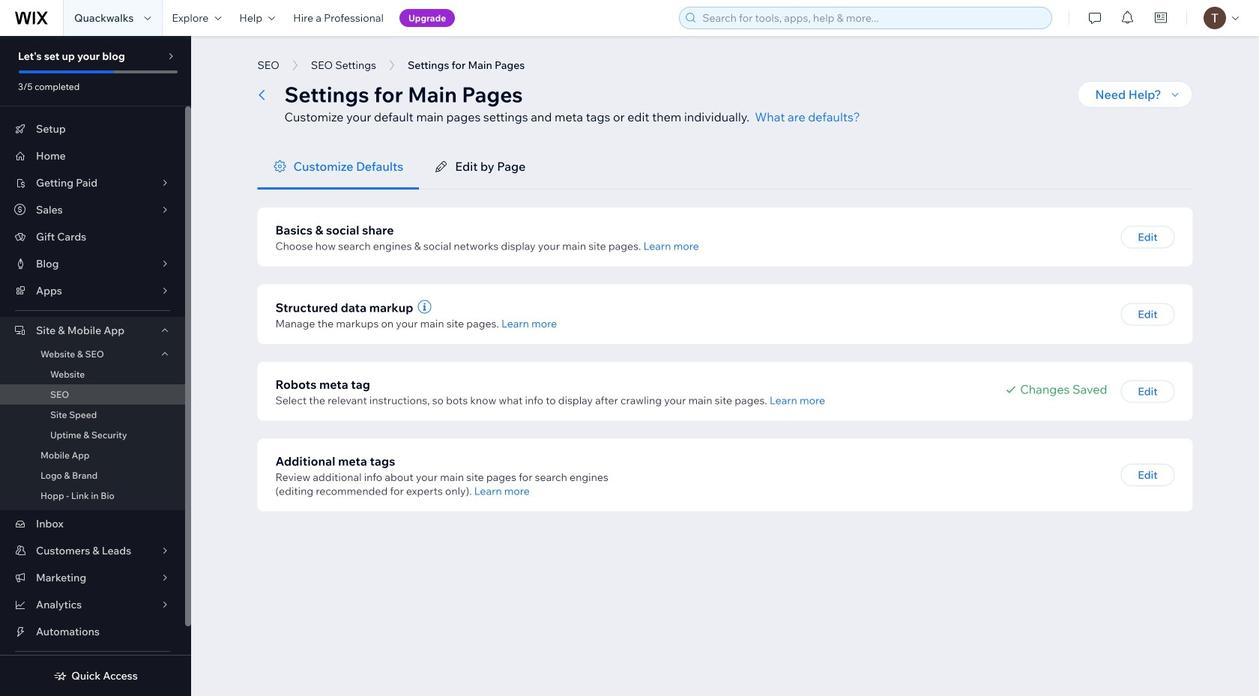 Task type: vqa. For each thing, say whether or not it's contained in the screenshot.
SIDEBAR element
yes



Task type: describe. For each thing, give the bounding box(es) containing it.
1 heading from the top
[[275, 221, 394, 239]]

3 heading from the top
[[275, 452, 395, 470]]



Task type: locate. For each thing, give the bounding box(es) containing it.
Search for tools, apps, help & more... field
[[698, 7, 1047, 28]]

tab list
[[257, 144, 1193, 190]]

1 vertical spatial heading
[[275, 376, 370, 394]]

0 vertical spatial heading
[[275, 221, 394, 239]]

2 vertical spatial heading
[[275, 452, 395, 470]]

sidebar element
[[0, 36, 191, 696]]

2 heading from the top
[[275, 376, 370, 394]]

heading
[[275, 221, 394, 239], [275, 376, 370, 394], [275, 452, 395, 470]]



